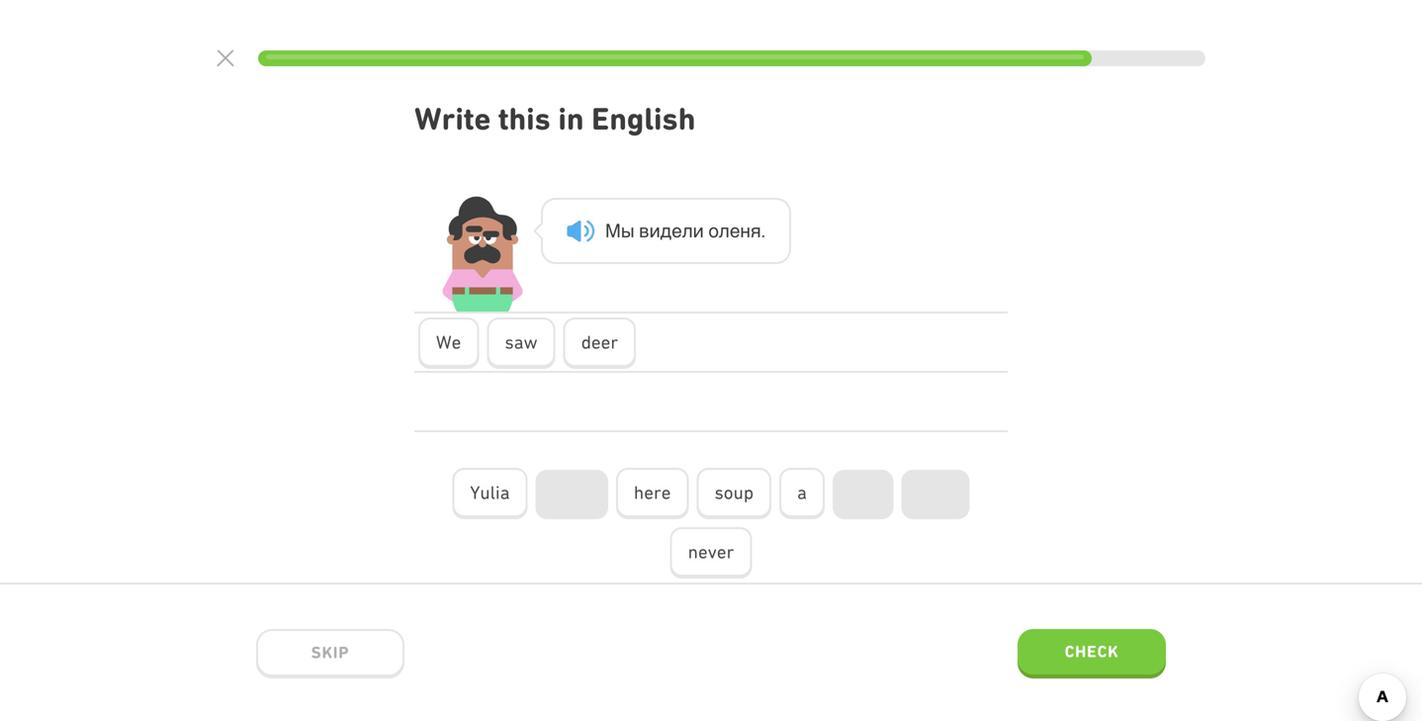 Task type: locate. For each thing, give the bounding box(es) containing it.
л
[[682, 220, 693, 241], [719, 220, 730, 241]]

1 horizontal spatial е
[[730, 220, 740, 241]]

1 е from the left
[[672, 220, 682, 241]]

progress bar
[[258, 50, 1206, 66]]

saw
[[505, 332, 538, 353]]

saw button
[[487, 318, 556, 369]]

ы
[[621, 220, 635, 241]]

и right ы
[[650, 220, 661, 241]]

soup button
[[697, 468, 772, 519]]

е
[[672, 220, 682, 241], [730, 220, 740, 241]]

1 л from the left
[[682, 220, 693, 241]]

л left 'н'
[[719, 220, 730, 241]]

и
[[650, 220, 661, 241], [693, 220, 704, 241]]

a button
[[780, 468, 825, 519]]

write this in english
[[415, 100, 696, 137]]

we button
[[419, 318, 479, 369]]

2 л from the left
[[719, 220, 730, 241]]

1 horizontal spatial и
[[693, 220, 704, 241]]

check
[[1065, 642, 1119, 661]]

0 horizontal spatial и
[[650, 220, 661, 241]]

0 horizontal spatial л
[[682, 220, 693, 241]]

.
[[761, 220, 766, 241]]

never button
[[670, 527, 752, 579]]

0 horizontal spatial е
[[672, 220, 682, 241]]

this
[[499, 100, 551, 137]]

л right д
[[682, 220, 693, 241]]

е right the в
[[672, 220, 682, 241]]

м
[[605, 220, 621, 241]]

в и д е л и о л е н я .
[[639, 220, 766, 241]]

1 и from the left
[[650, 220, 661, 241]]

е left the я at right top
[[730, 220, 740, 241]]

skip
[[311, 643, 350, 662]]

skip button
[[256, 629, 405, 679]]

и left 'о'
[[693, 220, 704, 241]]

1 horizontal spatial л
[[719, 220, 730, 241]]



Task type: vqa. For each thing, say whether or not it's contained in the screenshot.
piece at bottom left
no



Task type: describe. For each thing, give the bounding box(es) containing it.
н
[[740, 220, 751, 241]]

a
[[797, 482, 807, 503]]

2 е from the left
[[730, 220, 740, 241]]

english
[[592, 100, 696, 137]]

here
[[634, 482, 671, 503]]

в
[[639, 220, 650, 241]]

soup
[[715, 482, 754, 503]]

deer
[[581, 332, 618, 353]]

here button
[[616, 468, 689, 519]]

д
[[661, 220, 672, 241]]

check button
[[1018, 629, 1166, 679]]

yulia
[[470, 482, 510, 503]]

2 и from the left
[[693, 220, 704, 241]]

never
[[688, 541, 734, 563]]

in
[[558, 100, 584, 137]]

write
[[415, 100, 491, 137]]

м ы
[[605, 220, 635, 241]]

о
[[709, 220, 719, 241]]

deer button
[[564, 318, 636, 369]]

yulia button
[[453, 468, 528, 519]]

we
[[436, 332, 461, 353]]

я
[[751, 220, 761, 241]]



